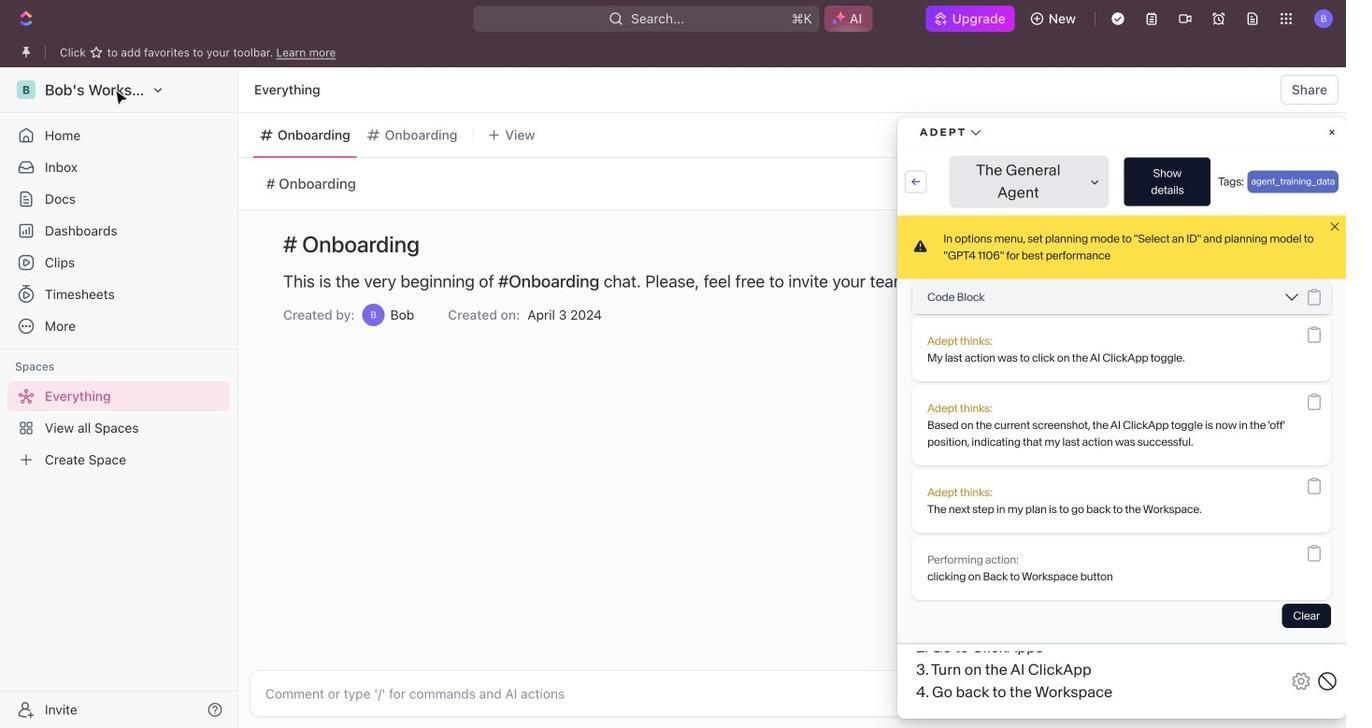 Task type: locate. For each thing, give the bounding box(es) containing it.
tree inside sidebar navigation
[[7, 382, 230, 475]]

sidebar navigation
[[0, 67, 242, 729]]

tree
[[7, 382, 230, 475]]



Task type: vqa. For each thing, say whether or not it's contained in the screenshot.
the top the Spaces
no



Task type: describe. For each thing, give the bounding box(es) containing it.
bob's workspace, , element
[[17, 80, 36, 99]]



